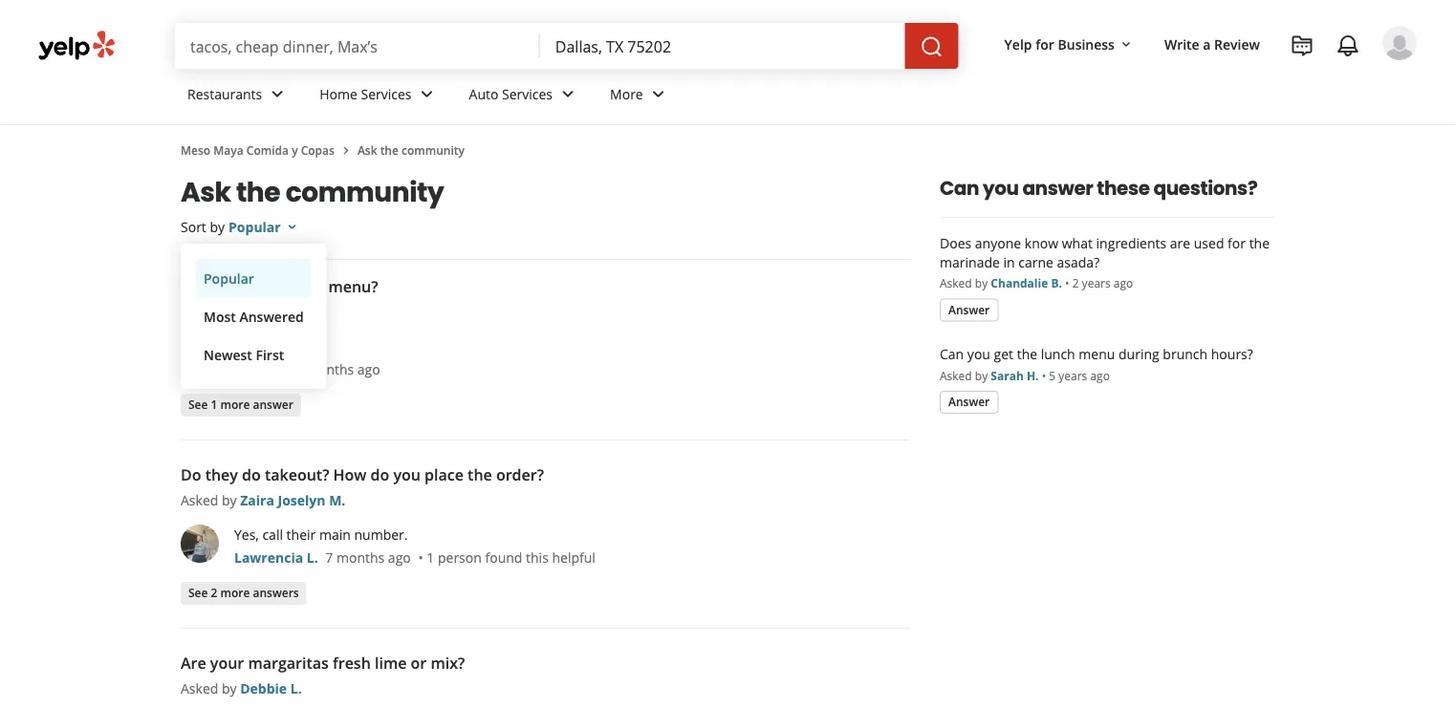 Task type: vqa. For each thing, say whether or not it's contained in the screenshot.
bottommost for
yes



Task type: describe. For each thing, give the bounding box(es) containing it.
asada?
[[1057, 253, 1100, 271]]

more for do
[[220, 585, 250, 601]]

know
[[1025, 234, 1058, 252]]

no
[[234, 337, 252, 355]]

see 2 more answers link
[[181, 582, 307, 605]]

you inside do they do takeout? how do you place the order? asked by zaira joselyn m.
[[393, 465, 421, 485]]

by left sarah
[[975, 368, 988, 383]]

can for can you get the lunch menu during brunch hours?
[[940, 345, 964, 363]]

1 vertical spatial community
[[286, 173, 444, 211]]

popular button
[[229, 218, 300, 236]]

meso maya comida y copas
[[181, 142, 335, 158]]

for inside the does anyone know what ingredients are used for the marinade in carne asada?
[[1228, 234, 1246, 252]]

questions?
[[1154, 175, 1257, 202]]

do for do they have a kids menu?
[[181, 276, 201, 297]]

asked down marinade
[[940, 275, 972, 291]]

helpful
[[552, 548, 596, 566]]

24 chevron down v2 image for home services
[[415, 83, 438, 106]]

do they do takeout? how do you place the order? asked by zaira joselyn m.
[[181, 465, 544, 509]]

1 horizontal spatial ask
[[357, 142, 377, 158]]

asked by sarah h.
[[940, 368, 1039, 383]]

more link
[[595, 69, 685, 124]]

joselyn
[[278, 491, 326, 509]]

this
[[526, 548, 549, 566]]

ago for 2 years ago
[[1114, 275, 1133, 291]]

24 chevron down v2 image for restaurants
[[266, 83, 289, 106]]

their
[[286, 525, 316, 544]]

16 chevron down v2 image for popular
[[285, 219, 300, 235]]

anyone
[[975, 234, 1021, 252]]

yes,
[[234, 525, 259, 544]]

or
[[411, 653, 427, 674]]

kids
[[294, 276, 324, 297]]

write a review
[[1164, 35, 1260, 53]]

marinade
[[940, 253, 1000, 271]]

1 vertical spatial 2
[[211, 585, 217, 601]]

debbie
[[240, 679, 287, 697]]

ingredients
[[1096, 234, 1167, 252]]

5
[[1049, 368, 1056, 383]]

home
[[320, 85, 357, 103]]

7
[[325, 548, 333, 566]]

menu
[[1079, 345, 1115, 363]]

see for do they have a kids menu?
[[188, 397, 208, 413]]

are
[[1170, 234, 1190, 252]]

main
[[319, 525, 351, 544]]

maya
[[213, 142, 244, 158]]

see 1 more answer link
[[181, 394, 301, 417]]

yes, call their main number.
[[234, 525, 408, 544]]

1 horizontal spatial answer
[[1022, 175, 1093, 202]]

carne
[[1018, 253, 1053, 271]]

chandalie
[[991, 275, 1048, 291]]

popular for popular link
[[204, 269, 254, 287]]

popular link
[[196, 259, 311, 297]]

are
[[181, 653, 206, 674]]

order?
[[496, 465, 544, 485]]

answer link for can you get the lunch menu during brunch hours?
[[940, 391, 998, 414]]

asked left sarah
[[940, 368, 972, 383]]

call
[[262, 525, 283, 544]]

brunch
[[1163, 345, 1208, 363]]

stella c. link
[[234, 360, 287, 378]]

answer for does anyone know what ingredients are used for the marinade in carne asada?
[[948, 302, 990, 317]]

1 vertical spatial ask the community
[[181, 173, 444, 211]]

meso maya comida y copas link
[[181, 142, 335, 158]]

restaurants
[[187, 85, 262, 103]]

auto services
[[469, 85, 553, 103]]

search image
[[920, 35, 943, 58]]

menu?
[[328, 276, 378, 297]]

for inside button
[[1036, 35, 1054, 53]]

have
[[242, 276, 278, 297]]

by inside do they have a kids menu? asked by jennifer l.
[[222, 303, 237, 321]]

years for lunch
[[1059, 368, 1087, 383]]

margaritas
[[248, 653, 329, 674]]

they for do
[[205, 465, 238, 485]]

does
[[940, 234, 972, 252]]

more for have
[[220, 397, 250, 413]]

copas
[[301, 142, 335, 158]]

sort by
[[181, 218, 225, 236]]

a inside do they have a kids menu? asked by jennifer l.
[[282, 276, 290, 297]]

0 horizontal spatial answer
[[253, 397, 293, 413]]

by down marinade
[[975, 275, 988, 291]]

5 years ago
[[1049, 368, 1110, 383]]

does anyone know what ingredients are used for the marinade in carne asada?
[[940, 234, 1270, 271]]

24 chevron down v2 image for auto services
[[556, 83, 579, 106]]

yelp
[[1004, 35, 1032, 53]]

these
[[1097, 175, 1150, 202]]

number.
[[354, 525, 408, 544]]

home services
[[320, 85, 412, 103]]

home services link
[[304, 69, 454, 124]]

get
[[994, 345, 1013, 363]]

hours?
[[1211, 345, 1253, 363]]

1 horizontal spatial 1
[[427, 548, 434, 566]]

can you get the lunch menu during brunch hours?
[[940, 345, 1253, 363]]

years for ingredients
[[1082, 275, 1111, 291]]

1 vertical spatial months
[[336, 548, 385, 566]]

sarah h. link
[[991, 368, 1039, 383]]

yelp for business button
[[997, 27, 1141, 61]]

Near text field
[[555, 35, 890, 56]]

lunch
[[1041, 345, 1075, 363]]

used
[[1194, 234, 1224, 252]]

newest
[[204, 346, 252, 364]]

0 horizontal spatial 1
[[211, 397, 217, 413]]

review
[[1214, 35, 1260, 53]]

stella
[[234, 360, 272, 378]]



Task type: locate. For each thing, give the bounding box(es) containing it.
1 24 chevron down v2 image from the left
[[415, 83, 438, 106]]

write
[[1164, 35, 1200, 53]]

they inside do they have a kids menu? asked by jennifer l.
[[205, 276, 238, 297]]

ask the community down copas on the top
[[181, 173, 444, 211]]

ago
[[1114, 275, 1133, 291], [357, 360, 380, 378], [1090, 368, 1110, 383], [388, 548, 411, 566]]

answer up know
[[1022, 175, 1093, 202]]

1 can from the top
[[940, 175, 979, 202]]

1 more from the top
[[220, 397, 250, 413]]

do they have a kids menu? asked by jennifer l.
[[181, 276, 378, 321]]

by up no
[[222, 303, 237, 321]]

see 2 more answers
[[188, 585, 299, 601]]

community down 16 chevron right v2 icon
[[286, 173, 444, 211]]

0 vertical spatial see
[[188, 397, 208, 413]]

h.
[[1027, 368, 1039, 383]]

1 do from the left
[[242, 465, 261, 485]]

asked inside do they do takeout? how do you place the order? asked by zaira joselyn m.
[[181, 491, 218, 509]]

2 vertical spatial l.
[[290, 679, 302, 697]]

lime
[[375, 653, 407, 674]]

sort
[[181, 218, 206, 236]]

user actions element
[[989, 24, 1444, 142]]

1 vertical spatial popular
[[204, 269, 254, 287]]

0 vertical spatial 1
[[211, 397, 217, 413]]

most answered link
[[196, 297, 311, 336]]

16 chevron down v2 image inside popular popup button
[[285, 219, 300, 235]]

ago for 5 years ago
[[1090, 368, 1110, 383]]

they up stella c. link
[[256, 337, 283, 355]]

24 chevron down v2 image
[[266, 83, 289, 106], [647, 83, 670, 106]]

lawrencia l.
[[234, 548, 318, 566]]

a left kids
[[282, 276, 290, 297]]

by inside are your margaritas fresh lime or mix? asked by debbie l.
[[222, 679, 237, 697]]

2 years ago
[[1072, 275, 1133, 291]]

24 chevron down v2 image left auto
[[415, 83, 438, 106]]

place
[[425, 465, 464, 485]]

by
[[210, 218, 225, 236], [975, 275, 988, 291], [222, 303, 237, 321], [975, 368, 988, 383], [222, 491, 237, 509], [222, 679, 237, 697]]

2 see from the top
[[188, 585, 208, 601]]

l. down kids
[[297, 303, 308, 321]]

jennifer l. link
[[240, 303, 308, 321]]

c.
[[275, 360, 287, 378]]

lawrencia
[[234, 548, 303, 566]]

person
[[438, 548, 482, 566]]

for right yelp
[[1036, 35, 1054, 53]]

the right used
[[1249, 234, 1270, 252]]

can up asked by sarah h.
[[940, 345, 964, 363]]

0 vertical spatial ask
[[357, 142, 377, 158]]

2 answer from the top
[[948, 394, 990, 410]]

do
[[181, 276, 201, 297], [181, 465, 201, 485]]

do down sort
[[181, 276, 201, 297]]

services
[[361, 85, 412, 103], [502, 85, 553, 103]]

2 do from the left
[[371, 465, 389, 485]]

john s. image
[[1382, 26, 1417, 60]]

they inside no they don't. stella c. 3 months ago
[[256, 337, 283, 355]]

asked by chandalie b.
[[940, 275, 1062, 291]]

1 vertical spatial they
[[256, 337, 283, 355]]

months right the 3
[[306, 360, 354, 378]]

none field up business categories element
[[555, 35, 890, 56]]

24 chevron down v2 image inside more link
[[647, 83, 670, 106]]

answer
[[1022, 175, 1093, 202], [253, 397, 293, 413]]

your
[[210, 653, 244, 674]]

1 vertical spatial you
[[967, 345, 990, 363]]

7 months ago
[[325, 548, 411, 566]]

1 vertical spatial 16 chevron down v2 image
[[285, 219, 300, 235]]

0 horizontal spatial do
[[242, 465, 261, 485]]

2 left answers
[[211, 585, 217, 601]]

2 none field from the left
[[555, 35, 890, 56]]

1 horizontal spatial none field
[[555, 35, 890, 56]]

0 horizontal spatial 24 chevron down v2 image
[[266, 83, 289, 106]]

0 horizontal spatial 24 chevron down v2 image
[[415, 83, 438, 106]]

auto services link
[[454, 69, 595, 124]]

b.
[[1051, 275, 1062, 291]]

1 horizontal spatial for
[[1228, 234, 1246, 252]]

0 vertical spatial they
[[205, 276, 238, 297]]

community down home services link
[[402, 142, 465, 158]]

newest first link
[[196, 336, 311, 374]]

answer link down asked by sarah h.
[[940, 391, 998, 414]]

a
[[1203, 35, 1211, 53], [282, 276, 290, 297]]

answer down asked by chandalie b.
[[948, 302, 990, 317]]

3
[[295, 360, 302, 378]]

0 horizontal spatial none field
[[190, 35, 525, 56]]

0 vertical spatial you
[[983, 175, 1019, 202]]

1 left person
[[427, 548, 434, 566]]

you left place
[[393, 465, 421, 485]]

24 chevron down v2 image inside the auto services link
[[556, 83, 579, 106]]

mix?
[[431, 653, 465, 674]]

ago right the 3
[[357, 360, 380, 378]]

24 chevron down v2 image
[[415, 83, 438, 106], [556, 83, 579, 106]]

none field near
[[555, 35, 890, 56]]

asked
[[940, 275, 972, 291], [181, 303, 218, 321], [940, 368, 972, 383], [181, 491, 218, 509], [181, 679, 218, 697]]

None field
[[190, 35, 525, 56], [555, 35, 890, 56]]

popular up most at left
[[204, 269, 254, 287]]

asked inside do they have a kids menu? asked by jennifer l.
[[181, 303, 218, 321]]

notifications image
[[1337, 34, 1360, 57]]

0 horizontal spatial for
[[1036, 35, 1054, 53]]

0 vertical spatial answer
[[1022, 175, 1093, 202]]

1 vertical spatial can
[[940, 345, 964, 363]]

l. down margaritas
[[290, 679, 302, 697]]

services for home services
[[361, 85, 412, 103]]

do for do they do takeout? how do you place the order?
[[181, 465, 201, 485]]

1 vertical spatial ask
[[181, 173, 231, 211]]

1 down the newest
[[211, 397, 217, 413]]

1 horizontal spatial 24 chevron down v2 image
[[647, 83, 670, 106]]

they for don't.
[[256, 337, 283, 355]]

months down number.
[[336, 548, 385, 566]]

asked left zaira at the left bottom of page
[[181, 491, 218, 509]]

0 vertical spatial do
[[181, 276, 201, 297]]

m.
[[329, 491, 345, 509]]

1 vertical spatial more
[[220, 585, 250, 601]]

do inside do they do takeout? how do you place the order? asked by zaira joselyn m.
[[181, 465, 201, 485]]

1 vertical spatial a
[[282, 276, 290, 297]]

l. inside do they have a kids menu? asked by jennifer l.
[[297, 303, 308, 321]]

1
[[211, 397, 217, 413], [427, 548, 434, 566]]

answer down asked by sarah h.
[[948, 394, 990, 410]]

2 do from the top
[[181, 465, 201, 485]]

2 services from the left
[[502, 85, 553, 103]]

24 chevron down v2 image right more
[[647, 83, 670, 106]]

1 vertical spatial 1
[[427, 548, 434, 566]]

you
[[983, 175, 1019, 202], [967, 345, 990, 363], [393, 465, 421, 485]]

2 vertical spatial they
[[205, 465, 238, 485]]

by right sort
[[210, 218, 225, 236]]

16 chevron down v2 image up kids
[[285, 219, 300, 235]]

business
[[1058, 35, 1115, 53]]

sarah
[[991, 368, 1024, 383]]

1 do from the top
[[181, 276, 201, 297]]

1 answer link from the top
[[940, 299, 998, 322]]

answer link down asked by chandalie b.
[[940, 299, 998, 322]]

projects image
[[1291, 34, 1314, 57]]

years down asada?
[[1082, 275, 1111, 291]]

the up popular popup button
[[236, 173, 280, 211]]

more down stella
[[220, 397, 250, 413]]

do down see 1 more answer link
[[181, 465, 201, 485]]

for right used
[[1228, 234, 1246, 252]]

0 horizontal spatial 2
[[211, 585, 217, 601]]

16 chevron right v2 image
[[338, 143, 354, 158]]

1 horizontal spatial 2
[[1072, 275, 1079, 291]]

1 vertical spatial for
[[1228, 234, 1246, 252]]

l. left 7
[[307, 548, 318, 566]]

ask the community down home services link
[[357, 142, 465, 158]]

debbie l. link
[[240, 679, 302, 697]]

ask up "sort by"
[[181, 173, 231, 211]]

16 chevron down v2 image right "business"
[[1119, 37, 1134, 52]]

restaurants link
[[172, 69, 304, 124]]

ago down the does anyone know what ingredients are used for the marinade in carne asada?
[[1114, 275, 1133, 291]]

0 horizontal spatial ask
[[181, 173, 231, 211]]

0 vertical spatial community
[[402, 142, 465, 158]]

0 vertical spatial more
[[220, 397, 250, 413]]

1 see from the top
[[188, 397, 208, 413]]

newest first
[[204, 346, 284, 364]]

1 vertical spatial l.
[[307, 548, 318, 566]]

a right write
[[1203, 35, 1211, 53]]

2 more from the top
[[220, 585, 250, 601]]

more
[[610, 85, 643, 103]]

0 vertical spatial for
[[1036, 35, 1054, 53]]

ago down menu
[[1090, 368, 1110, 383]]

they up most at left
[[205, 276, 238, 297]]

services right auto
[[502, 85, 553, 103]]

None search field
[[175, 23, 962, 69]]

do inside do they have a kids menu? asked by jennifer l.
[[181, 276, 201, 297]]

1 horizontal spatial a
[[1203, 35, 1211, 53]]

1 vertical spatial answer
[[948, 394, 990, 410]]

you for get
[[967, 345, 990, 363]]

16 chevron down v2 image inside yelp for business button
[[1119, 37, 1134, 52]]

0 vertical spatial popular
[[229, 218, 281, 236]]

business categories element
[[172, 69, 1417, 124]]

1 vertical spatial years
[[1059, 368, 1087, 383]]

years
[[1082, 275, 1111, 291], [1059, 368, 1087, 383]]

2 vertical spatial you
[[393, 465, 421, 485]]

can for can you answer these questions?
[[940, 175, 979, 202]]

1 horizontal spatial services
[[502, 85, 553, 103]]

0 vertical spatial l.
[[297, 303, 308, 321]]

they
[[205, 276, 238, 297], [256, 337, 283, 355], [205, 465, 238, 485]]

the up the h.
[[1017, 345, 1037, 363]]

1 none field from the left
[[190, 35, 525, 56]]

ask right 16 chevron right v2 icon
[[357, 142, 377, 158]]

first
[[256, 346, 284, 364]]

write a review link
[[1157, 27, 1268, 61]]

1 24 chevron down v2 image from the left
[[266, 83, 289, 106]]

yelp for business
[[1004, 35, 1115, 53]]

most answered
[[204, 307, 304, 326]]

1 vertical spatial see
[[188, 585, 208, 601]]

answer
[[948, 302, 990, 317], [948, 394, 990, 410]]

0 vertical spatial answer link
[[940, 299, 998, 322]]

1 services from the left
[[361, 85, 412, 103]]

answer for can you get the lunch menu during brunch hours?
[[948, 394, 990, 410]]

no they don't. stella c. 3 months ago
[[234, 337, 380, 378]]

asked down are
[[181, 679, 218, 697]]

Find text field
[[190, 35, 525, 56]]

how
[[333, 465, 367, 485]]

0 vertical spatial a
[[1203, 35, 1211, 53]]

0 horizontal spatial 16 chevron down v2 image
[[285, 219, 300, 235]]

they for have
[[205, 276, 238, 297]]

answer link for does anyone know what ingredients are used for the marinade in carne asada?
[[940, 299, 998, 322]]

16 chevron down v2 image
[[1119, 37, 1134, 52], [285, 219, 300, 235]]

answer down c.
[[253, 397, 293, 413]]

1 horizontal spatial 16 chevron down v2 image
[[1119, 37, 1134, 52]]

do up zaira at the left bottom of page
[[242, 465, 261, 485]]

0 vertical spatial 16 chevron down v2 image
[[1119, 37, 1134, 52]]

1 vertical spatial answer
[[253, 397, 293, 413]]

years right 5
[[1059, 368, 1087, 383]]

meso
[[181, 142, 210, 158]]

more left answers
[[220, 585, 250, 601]]

zaira
[[240, 491, 274, 509]]

0 vertical spatial 2
[[1072, 275, 1079, 291]]

0 vertical spatial answer
[[948, 302, 990, 317]]

services right home
[[361, 85, 412, 103]]

0 vertical spatial can
[[940, 175, 979, 202]]

l. inside are your margaritas fresh lime or mix? asked by debbie l.
[[290, 679, 302, 697]]

see for do they do takeout? how do you place the order?
[[188, 585, 208, 601]]

services for auto services
[[502, 85, 553, 103]]

asked up the newest
[[181, 303, 218, 321]]

24 chevron down v2 image inside restaurants link
[[266, 83, 289, 106]]

1 horizontal spatial 24 chevron down v2 image
[[556, 83, 579, 106]]

popular up popular link
[[229, 218, 281, 236]]

jennifer
[[240, 303, 293, 321]]

2 24 chevron down v2 image from the left
[[556, 83, 579, 106]]

by left zaira at the left bottom of page
[[222, 491, 237, 509]]

ago inside no they don't. stella c. 3 months ago
[[357, 360, 380, 378]]

1 vertical spatial answer link
[[940, 391, 998, 414]]

popular for popular popup button
[[229, 218, 281, 236]]

most
[[204, 307, 236, 326]]

2 right b. at the right of the page
[[1072, 275, 1079, 291]]

0 vertical spatial years
[[1082, 275, 1111, 291]]

you up anyone
[[983, 175, 1019, 202]]

0 vertical spatial ask the community
[[357, 142, 465, 158]]

1 vertical spatial do
[[181, 465, 201, 485]]

lawrencia l. link
[[234, 548, 318, 566]]

chandalie b. link
[[991, 275, 1062, 291]]

by inside do they do takeout? how do you place the order? asked by zaira joselyn m.
[[222, 491, 237, 509]]

none field find
[[190, 35, 525, 56]]

during
[[1119, 345, 1159, 363]]

the inside the does anyone know what ingredients are used for the marinade in carne asada?
[[1249, 234, 1270, 252]]

the right place
[[468, 465, 492, 485]]

none field up the "home services" on the left
[[190, 35, 525, 56]]

the inside do they do takeout? how do you place the order? asked by zaira joselyn m.
[[468, 465, 492, 485]]

2 24 chevron down v2 image from the left
[[647, 83, 670, 106]]

they inside do they do takeout? how do you place the order? asked by zaira joselyn m.
[[205, 465, 238, 485]]

ago down number.
[[388, 548, 411, 566]]

asked inside are your margaritas fresh lime or mix? asked by debbie l.
[[181, 679, 218, 697]]

0 horizontal spatial services
[[361, 85, 412, 103]]

takeout?
[[265, 465, 329, 485]]

by down the your
[[222, 679, 237, 697]]

more
[[220, 397, 250, 413], [220, 585, 250, 601]]

y
[[292, 142, 298, 158]]

24 chevron down v2 image right auto services
[[556, 83, 579, 106]]

popular
[[229, 218, 281, 236], [204, 269, 254, 287]]

what
[[1062, 234, 1093, 252]]

2 can from the top
[[940, 345, 964, 363]]

you for answer
[[983, 175, 1019, 202]]

zaira joselyn m. link
[[240, 491, 345, 509]]

ago for 7 months ago
[[388, 548, 411, 566]]

0 vertical spatial months
[[306, 360, 354, 378]]

1 horizontal spatial do
[[371, 465, 389, 485]]

can up does at the top right of the page
[[940, 175, 979, 202]]

24 chevron down v2 image inside home services link
[[415, 83, 438, 106]]

1 person found this helpful
[[427, 548, 596, 566]]

see up are
[[188, 585, 208, 601]]

24 chevron down v2 image for more
[[647, 83, 670, 106]]

community
[[402, 142, 465, 158], [286, 173, 444, 211]]

comida
[[246, 142, 289, 158]]

24 chevron down v2 image right restaurants
[[266, 83, 289, 106]]

the right 16 chevron right v2 icon
[[380, 142, 399, 158]]

answered
[[239, 307, 304, 326]]

16 chevron down v2 image for yelp for business
[[1119, 37, 1134, 52]]

answer link
[[940, 299, 998, 322], [940, 391, 998, 414]]

0 horizontal spatial a
[[282, 276, 290, 297]]

ask
[[357, 142, 377, 158], [181, 173, 231, 211]]

see down the newest
[[188, 397, 208, 413]]

see 1 more answer
[[188, 397, 293, 413]]

can you answer these questions?
[[940, 175, 1257, 202]]

1 answer from the top
[[948, 302, 990, 317]]

months inside no they don't. stella c. 3 months ago
[[306, 360, 354, 378]]

auto
[[469, 85, 498, 103]]

do right how
[[371, 465, 389, 485]]

you up asked by sarah h.
[[967, 345, 990, 363]]

they up yes,
[[205, 465, 238, 485]]

2 answer link from the top
[[940, 391, 998, 414]]



